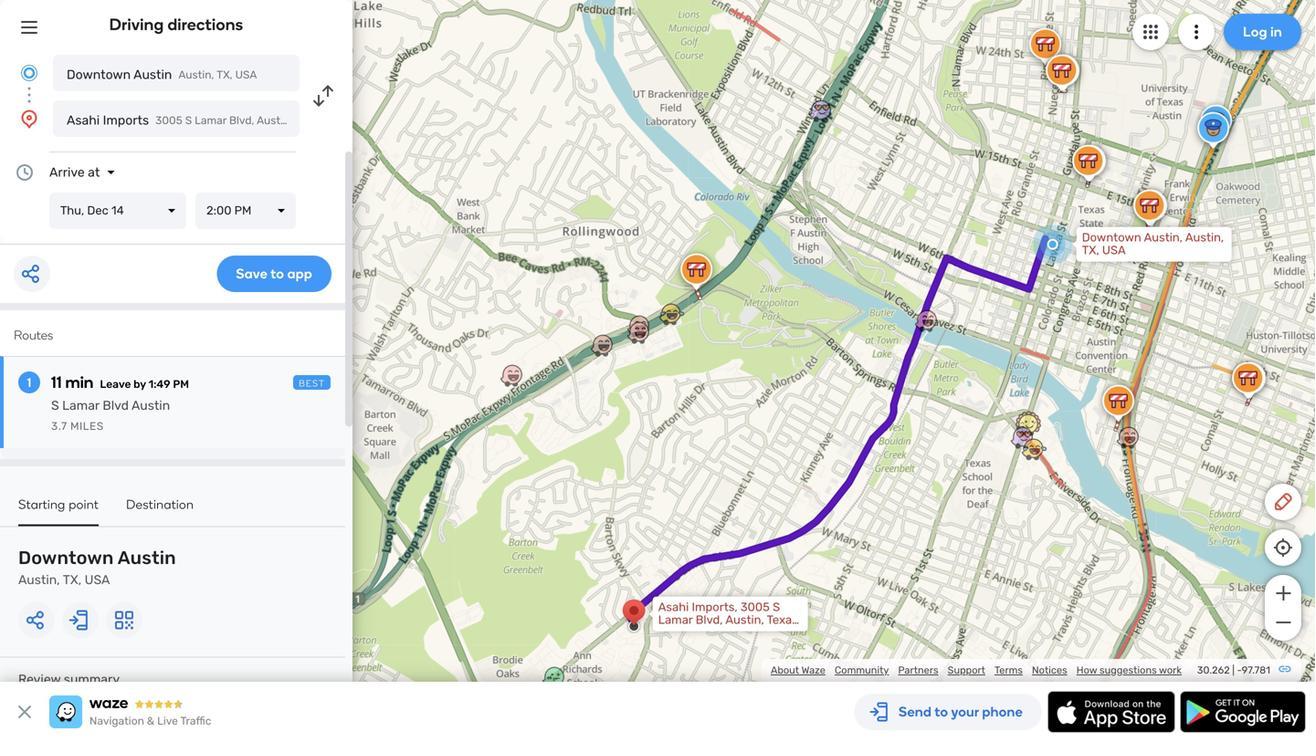 Task type: describe. For each thing, give the bounding box(es) containing it.
arrive at
[[49, 165, 100, 180]]

0 vertical spatial austin
[[134, 67, 172, 82]]

notices link
[[1032, 665, 1068, 677]]

austin, inside asahi imports 3005 s lamar blvd, austin, texas, united states
[[257, 114, 293, 127]]

2:00 pm
[[206, 204, 252, 218]]

directions
[[168, 15, 243, 34]]

1 vertical spatial downtown austin austin, tx, usa
[[18, 548, 176, 588]]

waze
[[802, 665, 826, 677]]

-
[[1238, 665, 1242, 677]]

asahi imports, 3005 s lamar blvd, austin, texas, united states
[[658, 601, 801, 641]]

driving
[[109, 15, 164, 34]]

imports
[[103, 113, 149, 128]]

suggestions
[[1100, 665, 1157, 677]]

review
[[18, 672, 61, 688]]

0 vertical spatial downtown
[[67, 67, 131, 82]]

s lamar blvd austin 3.7 miles
[[51, 398, 170, 433]]

blvd, for imports,
[[696, 614, 723, 628]]

partners
[[899, 665, 939, 677]]

partners link
[[899, 665, 939, 677]]

blvd
[[103, 398, 129, 413]]

starting point
[[18, 497, 99, 513]]

by
[[134, 378, 146, 391]]

miles
[[70, 420, 104, 433]]

2:00
[[206, 204, 232, 218]]

how suggestions work link
[[1077, 665, 1182, 677]]

summary
[[64, 672, 120, 688]]

navigation
[[90, 715, 144, 728]]

tx, inside downtown austin, austin, tx, usa
[[1082, 244, 1100, 258]]

11 min leave by 1:49 pm
[[51, 373, 189, 392]]

about waze community partners support terms notices how suggestions work
[[771, 665, 1182, 677]]

0 vertical spatial downtown austin austin, tx, usa
[[67, 67, 257, 82]]

s for imports,
[[773, 601, 780, 615]]

dec
[[87, 204, 109, 218]]

leave
[[100, 378, 131, 391]]

community link
[[835, 665, 889, 677]]

1:49
[[149, 378, 170, 391]]

current location image
[[18, 62, 40, 84]]

thu,
[[60, 204, 84, 218]]

arrive
[[49, 165, 85, 180]]

imports,
[[692, 601, 738, 615]]

live
[[157, 715, 178, 728]]

11
[[51, 373, 62, 392]]

routes
[[14, 328, 53, 343]]

downtown austin, austin, tx, usa
[[1082, 231, 1225, 258]]

downtown inside downtown austin austin, tx, usa
[[18, 548, 114, 569]]

best
[[299, 378, 325, 389]]

2:00 pm list box
[[196, 193, 296, 229]]

states for imports
[[366, 114, 399, 127]]

location image
[[18, 108, 40, 130]]

1 horizontal spatial tx,
[[217, 69, 233, 81]]

navigation & live traffic
[[90, 715, 211, 728]]

usa inside downtown austin, austin, tx, usa
[[1103, 244, 1126, 258]]

terms
[[995, 665, 1023, 677]]

asahi for imports
[[67, 113, 100, 128]]

united for imports,
[[658, 626, 695, 641]]

asahi for imports,
[[658, 601, 689, 615]]

about
[[771, 665, 800, 677]]



Task type: locate. For each thing, give the bounding box(es) containing it.
downtown austin austin, tx, usa
[[67, 67, 257, 82], [18, 548, 176, 588]]

austin, inside the asahi imports, 3005 s lamar blvd, austin, texas, united states
[[726, 614, 765, 628]]

1 horizontal spatial pm
[[234, 204, 252, 218]]

3005
[[155, 114, 183, 127], [741, 601, 770, 615]]

0 vertical spatial united
[[329, 114, 363, 127]]

work
[[1160, 665, 1182, 677]]

austin down 1:49
[[132, 398, 170, 413]]

united
[[329, 114, 363, 127], [658, 626, 695, 641]]

zoom in image
[[1272, 583, 1295, 605]]

min
[[65, 373, 94, 392]]

asahi imports 3005 s lamar blvd, austin, texas, united states
[[67, 113, 399, 128]]

texas, inside the asahi imports, 3005 s lamar blvd, austin, texas, united states
[[767, 614, 801, 628]]

how
[[1077, 665, 1098, 677]]

1 horizontal spatial usa
[[235, 69, 257, 81]]

united inside the asahi imports, 3005 s lamar blvd, austin, texas, united states
[[658, 626, 695, 641]]

lamar for imports,
[[658, 614, 693, 628]]

traffic
[[180, 715, 211, 728]]

1 vertical spatial blvd,
[[696, 614, 723, 628]]

blvd,
[[229, 114, 254, 127], [696, 614, 723, 628]]

2 horizontal spatial lamar
[[658, 614, 693, 628]]

lamar inside asahi imports 3005 s lamar blvd, austin, texas, united states
[[195, 114, 227, 127]]

0 horizontal spatial pm
[[173, 378, 189, 391]]

starting
[[18, 497, 65, 513]]

s inside asahi imports 3005 s lamar blvd, austin, texas, united states
[[185, 114, 192, 127]]

1 vertical spatial pm
[[173, 378, 189, 391]]

1 vertical spatial tx,
[[1082, 244, 1100, 258]]

1 vertical spatial texas,
[[767, 614, 801, 628]]

terms link
[[995, 665, 1023, 677]]

asahi inside the asahi imports, 3005 s lamar blvd, austin, texas, united states
[[658, 601, 689, 615]]

1 horizontal spatial united
[[658, 626, 695, 641]]

community
[[835, 665, 889, 677]]

link image
[[1278, 662, 1293, 677]]

united for imports
[[329, 114, 363, 127]]

notices
[[1032, 665, 1068, 677]]

pm right 2:00
[[234, 204, 252, 218]]

pm right 1:49
[[173, 378, 189, 391]]

0 vertical spatial states
[[366, 114, 399, 127]]

x image
[[14, 702, 36, 724]]

0 horizontal spatial asahi
[[67, 113, 100, 128]]

austin inside downtown austin austin, tx, usa
[[118, 548, 176, 569]]

1 vertical spatial usa
[[1103, 244, 1126, 258]]

review summary
[[18, 672, 120, 688]]

states inside the asahi imports, 3005 s lamar blvd, austin, texas, united states
[[698, 626, 734, 641]]

1 horizontal spatial texas,
[[767, 614, 801, 628]]

at
[[88, 165, 100, 180]]

1 vertical spatial united
[[658, 626, 695, 641]]

austin,
[[178, 69, 214, 81], [257, 114, 293, 127], [1144, 231, 1183, 245], [1186, 231, 1225, 245], [18, 573, 60, 588], [726, 614, 765, 628]]

1 vertical spatial s
[[51, 398, 59, 413]]

0 horizontal spatial 3005
[[155, 114, 183, 127]]

0 horizontal spatial states
[[366, 114, 399, 127]]

blvd, inside the asahi imports, 3005 s lamar blvd, austin, texas, united states
[[696, 614, 723, 628]]

0 vertical spatial usa
[[235, 69, 257, 81]]

pencil image
[[1273, 492, 1295, 513]]

3005 inside asahi imports 3005 s lamar blvd, austin, texas, united states
[[155, 114, 183, 127]]

0 vertical spatial s
[[185, 114, 192, 127]]

1 vertical spatial austin
[[132, 398, 170, 413]]

thu, dec 14 list box
[[49, 193, 186, 229]]

1 horizontal spatial states
[[698, 626, 734, 641]]

1 vertical spatial states
[[698, 626, 734, 641]]

blvd, for imports
[[229, 114, 254, 127]]

3005 right the imports
[[155, 114, 183, 127]]

austin down driving
[[134, 67, 172, 82]]

support link
[[948, 665, 986, 677]]

support
[[948, 665, 986, 677]]

0 vertical spatial texas,
[[295, 114, 327, 127]]

1
[[27, 375, 31, 391]]

about waze link
[[771, 665, 826, 677]]

driving directions
[[109, 15, 243, 34]]

&
[[147, 715, 155, 728]]

0 horizontal spatial lamar
[[62, 398, 100, 413]]

0 horizontal spatial united
[[329, 114, 363, 127]]

0 horizontal spatial blvd,
[[229, 114, 254, 127]]

1 vertical spatial asahi
[[658, 601, 689, 615]]

starting point button
[[18, 497, 99, 527]]

s
[[185, 114, 192, 127], [51, 398, 59, 413], [773, 601, 780, 615]]

3.7
[[51, 420, 67, 433]]

3005 right imports,
[[741, 601, 770, 615]]

3005 for imports
[[155, 114, 183, 127]]

texas, for imports
[[295, 114, 327, 127]]

tx,
[[217, 69, 233, 81], [1082, 244, 1100, 258], [63, 573, 82, 588]]

s right imports,
[[773, 601, 780, 615]]

point
[[69, 497, 99, 513]]

states inside asahi imports 3005 s lamar blvd, austin, texas, united states
[[366, 114, 399, 127]]

2 horizontal spatial usa
[[1103, 244, 1126, 258]]

austin
[[134, 67, 172, 82], [132, 398, 170, 413], [118, 548, 176, 569]]

1 horizontal spatial 3005
[[741, 601, 770, 615]]

pm inside 11 min leave by 1:49 pm
[[173, 378, 189, 391]]

0 vertical spatial asahi
[[67, 113, 100, 128]]

downtown
[[67, 67, 131, 82], [1082, 231, 1142, 245], [18, 548, 114, 569]]

0 vertical spatial tx,
[[217, 69, 233, 81]]

united inside asahi imports 3005 s lamar blvd, austin, texas, united states
[[329, 114, 363, 127]]

0 vertical spatial pm
[[234, 204, 252, 218]]

texas, inside asahi imports 3005 s lamar blvd, austin, texas, united states
[[295, 114, 327, 127]]

lamar
[[195, 114, 227, 127], [62, 398, 100, 413], [658, 614, 693, 628]]

2 vertical spatial tx,
[[63, 573, 82, 588]]

1 vertical spatial 3005
[[741, 601, 770, 615]]

usa
[[235, 69, 257, 81], [1103, 244, 1126, 258], [85, 573, 110, 588]]

1 horizontal spatial asahi
[[658, 601, 689, 615]]

0 vertical spatial lamar
[[195, 114, 227, 127]]

s for imports
[[185, 114, 192, 127]]

blvd, inside asahi imports 3005 s lamar blvd, austin, texas, united states
[[229, 114, 254, 127]]

30.262
[[1198, 665, 1230, 677]]

2 vertical spatial lamar
[[658, 614, 693, 628]]

2 horizontal spatial tx,
[[1082, 244, 1100, 258]]

destination button
[[126, 497, 194, 525]]

30.262 | -97.781
[[1198, 665, 1271, 677]]

s inside the asahi imports, 3005 s lamar blvd, austin, texas, united states
[[773, 601, 780, 615]]

states for imports,
[[698, 626, 734, 641]]

2 vertical spatial s
[[773, 601, 780, 615]]

pm
[[234, 204, 252, 218], [173, 378, 189, 391]]

asahi left imports,
[[658, 601, 689, 615]]

2 vertical spatial usa
[[85, 573, 110, 588]]

2 vertical spatial austin
[[118, 548, 176, 569]]

2 vertical spatial downtown
[[18, 548, 114, 569]]

downtown austin austin, tx, usa down the point
[[18, 548, 176, 588]]

1 horizontal spatial lamar
[[195, 114, 227, 127]]

0 horizontal spatial texas,
[[295, 114, 327, 127]]

14
[[111, 204, 124, 218]]

1 vertical spatial lamar
[[62, 398, 100, 413]]

austin down destination button
[[118, 548, 176, 569]]

0 horizontal spatial usa
[[85, 573, 110, 588]]

downtown austin austin, tx, usa down 'driving directions'
[[67, 67, 257, 82]]

0 horizontal spatial s
[[51, 398, 59, 413]]

3005 inside the asahi imports, 3005 s lamar blvd, austin, texas, united states
[[741, 601, 770, 615]]

lamar inside s lamar blvd austin 3.7 miles
[[62, 398, 100, 413]]

lamar inside the asahi imports, 3005 s lamar blvd, austin, texas, united states
[[658, 614, 693, 628]]

asahi left the imports
[[67, 113, 100, 128]]

1 horizontal spatial blvd,
[[696, 614, 723, 628]]

pm inside list box
[[234, 204, 252, 218]]

|
[[1233, 665, 1235, 677]]

texas,
[[295, 114, 327, 127], [767, 614, 801, 628]]

zoom out image
[[1272, 612, 1295, 634]]

1 horizontal spatial s
[[185, 114, 192, 127]]

states
[[366, 114, 399, 127], [698, 626, 734, 641]]

s up 3.7
[[51, 398, 59, 413]]

0 horizontal spatial tx,
[[63, 573, 82, 588]]

s right the imports
[[185, 114, 192, 127]]

asahi
[[67, 113, 100, 128], [658, 601, 689, 615]]

clock image
[[14, 162, 36, 184]]

lamar for imports
[[195, 114, 227, 127]]

0 vertical spatial blvd,
[[229, 114, 254, 127]]

2 horizontal spatial s
[[773, 601, 780, 615]]

thu, dec 14
[[60, 204, 124, 218]]

austin inside s lamar blvd austin 3.7 miles
[[132, 398, 170, 413]]

texas, for imports,
[[767, 614, 801, 628]]

s inside s lamar blvd austin 3.7 miles
[[51, 398, 59, 413]]

downtown inside downtown austin, austin, tx, usa
[[1082, 231, 1142, 245]]

97.781
[[1242, 665, 1271, 677]]

0 vertical spatial 3005
[[155, 114, 183, 127]]

destination
[[126, 497, 194, 513]]

1 vertical spatial downtown
[[1082, 231, 1142, 245]]

3005 for imports,
[[741, 601, 770, 615]]



Task type: vqa. For each thing, say whether or not it's contained in the screenshot.
now
no



